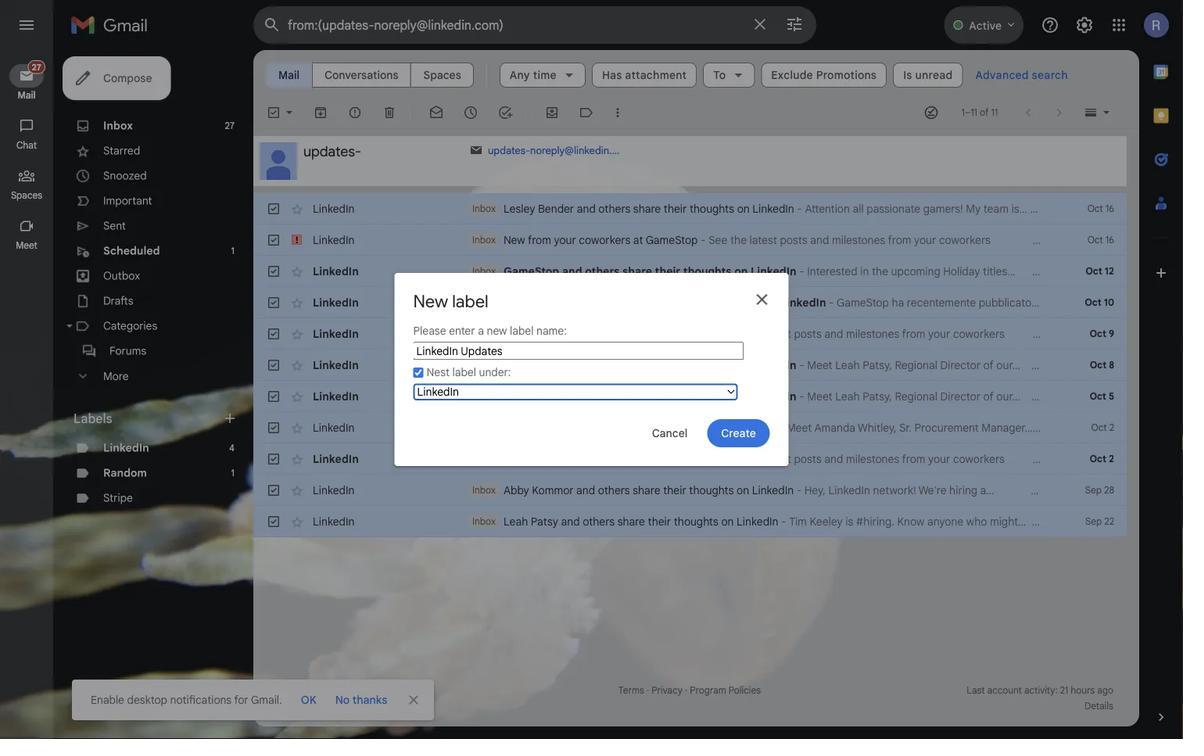 Task type: describe. For each thing, give the bounding box(es) containing it.
2 inbox gamestop and others share their thoughts on linkedin - meet leah patsy, regional director of our… ͏ ͏ ͏ ͏ ͏ ͏ ͏ ͏ ͏ ͏ ͏ ͏ ͏ ͏ ͏ ͏  ͏ ͏ ͏ ͏ ͏ ͏ ͏ ͏ ͏ ͏ ͏ ͏ ͏ ͏ ͏ ͏ ͏ ͏ ͏ ͏ ͏ ͏ ͏ ͏ ͏ ͏ ͏ ͏ ͏ ͏ ͏ ͏ ͏ ͏ ͏ ͏ ͏ ͏  ͏ ͏ ͏ ͏ ͏ from the top
[[472, 390, 1184, 403]]

15
[[315, 700, 323, 712]]

oct 5
[[1090, 391, 1115, 402]]

cancel
[[652, 426, 688, 440]]

4
[[229, 442, 235, 454]]

hours
[[1071, 685, 1095, 697]]

your up please enter a new label name: field on the top of the page
[[557, 327, 582, 341]]

drafts link
[[103, 294, 133, 308]]

settings image
[[1076, 16, 1094, 34]]

coworkers up please enter a new label name: field on the top of the page
[[585, 327, 640, 341]]

patsy, for 5th row from the bottom of the page
[[863, 390, 892, 403]]

anyone
[[928, 515, 964, 528]]

chat
[[16, 140, 37, 151]]

and right kommor
[[577, 483, 595, 497]]

inbox inside "inbox gamestop and others share their thoughts on linkedin - interested in the upcoming holiday titles… ͏ ͏ ͏ ͏ ͏ ͏ ͏ ͏ ͏ ͏ ͏ ͏ ͏ ͏ ͏ ͏  ͏ ͏ ͏ ͏ ͏ ͏ ͏ ͏ ͏ ͏ ͏ ͏ ͏ ͏ ͏ ͏ ͏ ͏ ͏ ͏ ͏ ͏ ͏ ͏ ͏ ͏ ͏ ͏ ͏ ͏ ͏ ͏ ͏ ͏ ͏ ͏ ͏ ͏  ͏ ͏ ͏ ͏ ͏ ͏"
[[472, 266, 496, 277]]

gamestop and others share their thoughts on linkedin - meet amanda whitley, sr. procurement manager… ͏ ͏ ͏ ͏ ͏ ͏ ͏ ͏ ͏ ͏ ͏ ͏ ͏ ͏ ͏  ͏ ͏ ͏ ͏ ͏ ͏ ͏ ͏ ͏ ͏ ͏ ͏ ͏ ͏ ͏ ͏ ͏ ͏ ͏ ͏ ͏ ͏ ͏ ͏ ͏ ͏ ͏ ͏ ͏ ͏ ͏ ͏ ͏ ͏ ͏ ͏ ͏ ͏  ͏
[[504, 421, 1184, 435]]

unread
[[916, 68, 953, 82]]

2 gb from the left
[[326, 700, 339, 712]]

see for see the latest posts and milestones from your coworkers ͏ ͏ ͏ ͏ ͏ ͏ ͏ ͏ ͏ ͏  ͏ ͏ ͏ ͏ ͏ ͏ ͏ ͏ ͏ ͏ ͏ ͏ ͏ ͏ ͏ ͏ ͏ ͏ ͏ ͏ ͏ ͏ ͏ ͏ ͏ ͏ ͏ ͏ ͏ ͏ ͏ ͏ ͏ ͏ ͏ ͏ ͏ ͏  ͏ ͏ ͏ ͏ ͏ ͏ ͏ ͏ ͏ ͏ ͏ ͏ ͏ ͏ ͏ ͏ ͏ ͏ ͏ ͏ ͏
[[709, 233, 728, 247]]

others down please enter a new label name: field on the top of the page
[[585, 390, 620, 403]]

enter
[[449, 324, 475, 338]]

compose
[[103, 71, 152, 85]]

inbox lesley bender and others share their thoughts on linkedin - attention all passionate gamers! my team is… ͏ ͏ ͏ ͏ ͏ ͏ ͏ ͏ ͏ ͏ ͏ ͏ ͏ ͏ ͏  ͏ ͏ ͏ ͏ ͏ ͏ ͏ ͏ ͏ ͏ ͏ ͏ ͏ ͏ ͏ ͏ ͏ ͏ ͏ ͏ ͏ ͏ ͏ ͏ ͏ ͏ ͏ ͏ ͏ ͏ ͏ ͏ ͏ ͏ ͏ ͏ ͏ ͏  ͏ ͏ ͏
[[472, 202, 1184, 216]]

regional for 6th row from the top
[[895, 358, 938, 372]]

meet inside heading
[[16, 240, 37, 251]]

mail, 27 unread messages image
[[26, 64, 44, 79]]

attachment
[[625, 68, 687, 82]]

lesley
[[504, 202, 535, 216]]

has attachment button
[[592, 63, 697, 88]]

1 16 from the top
[[1106, 203, 1115, 215]]

latest for see the latest posts and milestones from your coworkers ͏ ͏ ͏ ͏ ͏ ͏ ͏ ͏ ͏ ͏  ͏ ͏ ͏ ͏ ͏ ͏ ͏ ͏ ͏ ͏ ͏ ͏ ͏ ͏ ͏ ͏ ͏ ͏ ͏ ͏ ͏ ͏ ͏ ͏ ͏ ͏ ͏ ͏ ͏ ͏ ͏ ͏ ͏ ͏ ͏ ͏ ͏ ͏  ͏ ͏ ͏ ͏ ͏ ͏ ͏ ͏ ͏ ͏ ͏ ͏ ͏ ͏ ͏ ͏ ͏ ͏ ͏ ͏ ͏
[[750, 233, 777, 247]]

snooze image
[[463, 105, 479, 120]]

Nest label under: checkbox
[[413, 368, 424, 378]]

updates-
[[488, 144, 530, 156]]

6 row from the top
[[253, 350, 1184, 381]]

sent
[[103, 219, 126, 233]]

more
[[103, 369, 129, 383]]

important link
[[103, 194, 152, 208]]

move to inbox image
[[544, 105, 560, 120]]

main menu image
[[17, 16, 36, 34]]

regional for 5th row from the bottom of the page
[[895, 390, 938, 403]]

who
[[967, 515, 988, 528]]

privacy link
[[652, 685, 683, 697]]

inbox inside the inbox new from your coworkers at gamestop
[[472, 328, 496, 340]]

label for nest label under:
[[453, 366, 476, 379]]

last account activity: 21 hours ago details
[[967, 685, 1114, 712]]

from down upcoming
[[902, 327, 926, 341]]

from down sr.
[[902, 452, 926, 466]]

procurement
[[915, 421, 979, 435]]

0 vertical spatial oct 2
[[1092, 422, 1115, 434]]

and right patsy
[[561, 515, 580, 528]]

upcoming
[[891, 264, 941, 278]]

inbox abby kommor and others share their thoughts on linkedin - hey, linkedin network! we're hiring a… ͏ ͏ ͏ ͏ ͏ ͏ ͏ ͏ ͏ ͏ ͏ ͏ ͏ ͏ ͏ ͏ ͏ ͏  ͏ ͏ ͏ ͏ ͏ ͏ ͏ ͏ ͏ ͏ ͏ ͏ ͏ ͏ ͏ ͏ ͏ ͏ ͏ ͏ ͏ ͏ ͏ ͏ ͏ ͏ ͏ ͏ ͏ ͏ ͏ ͏ ͏ ͏ ͏ ͏ ͏ ͏  ͏ ͏ ͏ ͏ ͏ ͏ ͏ ͏ ͏ ͏ ͏ ͏
[[472, 483, 1184, 497]]

coworkers up italia
[[579, 233, 631, 247]]

advanced search button
[[970, 61, 1075, 89]]

keeley
[[810, 515, 843, 528]]

categories link
[[103, 319, 157, 333]]

starred link
[[103, 144, 140, 158]]

2 vertical spatial leah
[[504, 515, 528, 528]]

22
[[1105, 516, 1115, 528]]

oct 12
[[1086, 266, 1115, 277]]

under:
[[479, 366, 511, 379]]

1 director from the top
[[941, 358, 981, 372]]

and down the attention
[[811, 233, 829, 247]]

coworkers up a…
[[953, 452, 1005, 466]]

sep 28
[[1086, 485, 1115, 496]]

and right italia
[[592, 296, 612, 309]]

activity:
[[1025, 685, 1058, 697]]

inbox gamestop italia and others share their thoughts on linkedin -
[[472, 296, 837, 309]]

mark as read image
[[429, 105, 444, 120]]

2 director from the top
[[941, 390, 981, 403]]

5
[[1109, 391, 1115, 402]]

snoozed
[[103, 169, 147, 183]]

might…
[[990, 515, 1026, 528]]

kommor
[[532, 483, 574, 497]]

others right patsy
[[583, 515, 615, 528]]

email search results element
[[272, 61, 306, 89]]

privacy
[[652, 685, 683, 697]]

compose button
[[63, 56, 171, 100]]

at for see the latest posts and milestones from your coworkers ͏ ͏ ͏ ͏ ͏ ͏ ͏ ͏ ͏ ͏  ͏ ͏ ͏ ͏ ͏ ͏ ͏ ͏ ͏ ͏ ͏ ͏ ͏ ͏ ͏ ͏ ͏ ͏ ͏ ͏ ͏ ͏ ͏ ͏ ͏ ͏ ͏ ͏ ͏ ͏ ͏ ͏ ͏ ͏ ͏ ͏ ͏ ͏  ͏ ͏ ͏ ͏ ͏ ͏ ͏ ͏ ͏ ͏ ͏ ͏ ͏ ͏ ͏ ͏ ͏ ͏ ͏ ͏ ͏
[[633, 233, 643, 247]]

latest for see the latest posts and milestones from your coworkers ͏ ͏ ͏ ͏ ͏ ͏ ͏ ͏ ͏ ͏  ͏ ͏ ͏ ͏ ͏ ͏ ͏ ͏ ͏ ͏ ͏ ͏ ͏ ͏ ͏ ͏ ͏ ͏ ͏ ͏ ͏ ͏ ͏ ͏ ͏ ͏ ͏ ͏ ͏ ͏ ͏ ͏ ͏ ͏ ͏ ͏ ͏ ͏  ͏ ͏ ͏ ͏ ͏ ͏ ͏ ͏ ͏ ͏ ͏ ͏ ͏ ͏ ͏ ͏
[[764, 452, 792, 466]]

1 2 from the top
[[1110, 422, 1115, 434]]

snoozed link
[[103, 169, 147, 183]]

others right bender
[[599, 202, 631, 216]]

categories
[[103, 319, 157, 333]]

exclude
[[772, 68, 813, 82]]

leah for 5th row from the bottom of the page
[[836, 390, 860, 403]]

exclude promotions
[[772, 68, 877, 82]]

all
[[853, 202, 864, 216]]

8 row from the top
[[253, 412, 1184, 444]]

new inside alert dialog
[[413, 290, 448, 312]]

team
[[984, 202, 1009, 216]]

inbox gamestop and others share their thoughts on linkedin - interested in the upcoming holiday titles… ͏ ͏ ͏ ͏ ͏ ͏ ͏ ͏ ͏ ͏ ͏ ͏ ͏ ͏ ͏ ͏  ͏ ͏ ͏ ͏ ͏ ͏ ͏ ͏ ͏ ͏ ͏ ͏ ͏ ͏ ͏ ͏ ͏ ͏ ͏ ͏ ͏ ͏ ͏ ͏ ͏ ͏ ͏ ͏ ͏ ͏ ͏ ͏ ͏ ͏ ͏ ͏ ͏ ͏  ͏ ͏ ͏ ͏ ͏ ͏
[[472, 264, 1184, 278]]

27
[[225, 120, 235, 132]]

1 oct 16 from the top
[[1088, 203, 1115, 215]]

random link
[[103, 466, 147, 480]]

sent link
[[103, 219, 126, 233]]

5 row from the top
[[253, 318, 1184, 350]]

4 row from the top
[[253, 287, 1127, 318]]

report spam image
[[347, 105, 363, 120]]

from up please enter a new label name: field on the top of the page
[[530, 327, 555, 341]]

labels
[[74, 411, 112, 426]]

others down the inbox new from your coworkers at gamestop
[[585, 358, 620, 372]]

more button
[[63, 364, 244, 389]]

3 row from the top
[[253, 256, 1184, 287]]

from down bender
[[528, 233, 551, 247]]

12
[[1105, 266, 1115, 277]]

a…
[[981, 483, 995, 497]]

program
[[690, 685, 727, 697]]

from up kommor
[[530, 452, 555, 466]]

patsy
[[531, 515, 558, 528]]

stripe
[[103, 491, 133, 505]]

details
[[1085, 700, 1114, 712]]

of for 6th row from the top
[[984, 358, 994, 372]]

0.02
[[266, 700, 286, 712]]

in
[[861, 264, 869, 278]]

inbox inside inbox gamestop italia and others share their thoughts on linkedin -
[[472, 297, 496, 309]]

2 our… from the top
[[997, 390, 1021, 403]]

hiring
[[950, 483, 978, 497]]

holiday
[[944, 264, 981, 278]]

know
[[898, 515, 925, 528]]

scheduled
[[103, 244, 160, 258]]

1 for scheduled
[[231, 245, 235, 257]]

milestones for see the latest posts and milestones from your coworkers ͏ ͏ ͏ ͏ ͏ ͏ ͏ ͏ ͏ ͏  ͏ ͏ ͏ ͏ ͏ ͏ ͏ ͏ ͏ ͏ ͏ ͏ ͏ ͏ ͏ ͏ ͏ ͏ ͏ ͏ ͏ ͏ ͏ ͏ ͏ ͏ ͏ ͏ ͏ ͏ ͏ ͏ ͏ ͏ ͏ ͏ ͏ ͏  ͏ ͏ ͏ ͏ ͏ ͏ ͏ ͏ ͏ ͏ ͏ ͏ ͏ ͏ ͏ ͏
[[846, 452, 900, 466]]

name:
[[537, 324, 567, 338]]

search in mail image
[[258, 11, 286, 39]]

linkedin link
[[103, 441, 149, 455]]

a
[[478, 324, 484, 338]]

0.02 gb of 15 gb used
[[266, 700, 362, 712]]

1 vertical spatial oct 2
[[1090, 453, 1115, 465]]

others left cancel
[[580, 421, 612, 435]]

others up the inbox new from your coworkers at gamestop
[[615, 296, 649, 309]]

account
[[988, 685, 1022, 697]]

coworkers down 'holiday'
[[953, 327, 1005, 341]]

2 row from the top
[[253, 225, 1184, 256]]

please
[[413, 324, 446, 338]]

tim
[[789, 515, 807, 528]]

attention
[[805, 202, 850, 216]]

noreply@linkedin.com
[[530, 144, 632, 156]]

inbox link
[[103, 119, 133, 133]]

is unread
[[904, 68, 953, 82]]

and up italia
[[562, 264, 582, 278]]



Task type: vqa. For each thing, say whether or not it's contained in the screenshot.


Task type: locate. For each thing, give the bounding box(es) containing it.
label
[[452, 290, 489, 312], [510, 324, 534, 338], [453, 366, 476, 379]]

posts for see the latest posts and milestones from your coworkers ͏ ͏ ͏ ͏ ͏ ͏ ͏ ͏ ͏ ͏  ͏ ͏ ͏ ͏ ͏ ͏ ͏ ͏ ͏ ͏ ͏ ͏ ͏ ͏ ͏ ͏ ͏ ͏ ͏ ͏ ͏ ͏ ͏ ͏ ͏ ͏ ͏ ͏ ͏ ͏ ͏ ͏ ͏ ͏ ͏ ͏ ͏ ͏  ͏ ͏ ͏ ͏ ͏ ͏ ͏ ͏ ͏ ͏ ͏ ͏ ͏ ͏ ͏ ͏
[[794, 452, 822, 466]]

1 regional from the top
[[895, 358, 938, 372]]

coworkers
[[579, 233, 631, 247], [939, 233, 991, 247], [585, 327, 640, 341], [953, 327, 1005, 341], [585, 452, 640, 466], [953, 452, 1005, 466]]

2 vertical spatial of
[[303, 700, 312, 712]]

new down lesley at the top of the page
[[504, 233, 525, 247]]

is
[[846, 515, 854, 528]]

follow link to manage storage image
[[368, 699, 384, 714]]

1 vertical spatial director
[[941, 390, 981, 403]]

sep left '28'
[[1086, 485, 1102, 496]]

oct 2 up sep 28 in the right bottom of the page
[[1090, 453, 1115, 465]]

milestones down all
[[832, 233, 886, 247]]

21
[[1060, 685, 1069, 697]]

share
[[634, 202, 661, 216], [623, 264, 652, 278], [652, 296, 682, 309], [623, 358, 652, 372], [623, 390, 652, 403], [615, 421, 643, 435], [633, 483, 661, 497], [618, 515, 645, 528]]

at down inbox gamestop italia and others share their thoughts on linkedin -
[[643, 327, 654, 341]]

navigation containing mail
[[0, 50, 55, 739]]

your up upcoming
[[914, 233, 937, 247]]

at for see the latest posts and milestones from your coworkers ͏ ͏ ͏ ͏ ͏ ͏ ͏ ͏ ͏ ͏  ͏ ͏ ͏ ͏ ͏ ͏ ͏ ͏ ͏ ͏ ͏ ͏ ͏ ͏ ͏ ͏ ͏ ͏ ͏ ͏ ͏ ͏ ͏ ͏ ͏ ͏ ͏ ͏ ͏ ͏ ͏ ͏ ͏ ͏ ͏ ͏ ͏ ͏  ͏ ͏ ͏ ͏ ͏ ͏ ͏ ͏ ͏ ͏ ͏ ͏ ͏ ͏ ͏ ͏
[[643, 452, 654, 466]]

footer
[[304, 142, 444, 160], [253, 683, 1127, 714]]

toggle split pane mode image
[[1083, 105, 1099, 120]]

scheduled link
[[103, 244, 160, 258]]

meet heading
[[0, 239, 53, 252]]

abby
[[504, 483, 529, 497]]

has attachment
[[602, 68, 687, 82]]

your down 'holiday'
[[929, 327, 951, 341]]

1 vertical spatial at
[[643, 327, 654, 341]]

of down see the latest posts and milestones from your coworkers ͏ ͏ ͏ ͏ ͏ ͏ ͏ ͏ ͏ ͏  ͏ ͏ ͏ ͏ ͏ ͏ ͏ ͏ ͏ ͏ ͏ ͏ ͏ ͏ ͏ ͏ ͏ ͏ ͏ ͏ ͏ ͏ ͏ ͏ ͏ ͏ ͏ ͏ ͏ ͏ ͏ ͏ ͏ ͏ ͏ ͏ ͏ ͏  ͏ ͏ ͏ ͏ ͏ ͏ ͏ ͏ ͏ ͏ ͏ ͏ ͏ ͏ ͏ ͏
[[984, 358, 994, 372]]

sep for sep 22
[[1086, 516, 1102, 528]]

coworkers up 'holiday'
[[939, 233, 991, 247]]

inbox inside inbox new from your coworkers at gamestop - see the latest posts and milestones from your coworkers ͏ ͏ ͏ ͏ ͏ ͏ ͏ ͏ ͏ ͏  ͏ ͏ ͏ ͏ ͏ ͏ ͏ ͏ ͏ ͏ ͏ ͏ ͏ ͏ ͏ ͏ ͏ ͏ ͏ ͏ ͏ ͏ ͏ ͏ ͏ ͏ ͏ ͏ ͏ ͏ ͏ ͏ ͏ ͏ ͏ ͏ ͏ ͏  ͏ ͏ ͏ ͏ ͏ ͏ ͏ ͏ ͏ ͏ ͏ ͏ ͏ ͏ ͏ ͏
[[472, 453, 496, 465]]

inbox inside inbox new from your coworkers at gamestop - see the latest posts and milestones from your coworkers ͏ ͏ ͏ ͏ ͏ ͏ ͏ ͏ ͏ ͏  ͏ ͏ ͏ ͏ ͏ ͏ ͏ ͏ ͏ ͏ ͏ ͏ ͏ ͏ ͏ ͏ ͏ ͏ ͏ ͏ ͏ ͏ ͏ ͏ ͏ ͏ ͏ ͏ ͏ ͏ ͏ ͏ ͏ ͏ ͏ ͏ ͏ ͏  ͏ ͏ ͏ ͏ ͏ ͏ ͏ ͏ ͏ ͏ ͏ ͏ ͏ ͏ ͏ ͏ ͏ ͏ ͏ ͏ ͏
[[472, 234, 496, 246]]

clear search image
[[745, 9, 776, 40]]

0 vertical spatial milestones
[[832, 233, 886, 247]]

gmail.
[[251, 693, 282, 707]]

we're
[[919, 483, 947, 497]]

regional up sr.
[[895, 390, 938, 403]]

notifications
[[170, 693, 232, 707]]

milestones for see the latest posts and milestones from your coworkers ͏ ͏ ͏ ͏ ͏ ͏ ͏ ͏ ͏ ͏  ͏ ͏ ͏ ͏ ͏ ͏ ͏ ͏ ͏ ͏ ͏ ͏ ͏ ͏ ͏ ͏ ͏ ͏ ͏ ͏ ͏ ͏ ͏ ͏ ͏ ͏ ͏ ͏ ͏ ͏ ͏ ͏ ͏ ͏ ͏ ͏ ͏ ͏  ͏ ͏ ͏ ͏ ͏ ͏ ͏ ͏ ͏ ͏ ͏ ͏ ͏ ͏ ͏ ͏ ͏ ͏ ͏ ͏ ͏
[[832, 233, 886, 247]]

desktop
[[127, 693, 167, 707]]

labels heading
[[74, 411, 222, 426]]

create button
[[708, 419, 770, 447]]

1 for random
[[231, 467, 235, 479]]

0 vertical spatial inbox gamestop and others share their thoughts on linkedin - meet leah patsy, regional director of our… ͏ ͏ ͏ ͏ ͏ ͏ ͏ ͏ ͏ ͏ ͏ ͏ ͏ ͏ ͏ ͏  ͏ ͏ ͏ ͏ ͏ ͏ ͏ ͏ ͏ ͏ ͏ ͏ ͏ ͏ ͏ ͏ ͏ ͏ ͏ ͏ ͏ ͏ ͏ ͏ ͏ ͏ ͏ ͏ ͏ ͏ ͏ ͏ ͏ ͏ ͏ ͏ ͏ ͏  ͏ ͏ ͏ ͏ ͏
[[472, 358, 1184, 372]]

0 vertical spatial of
[[984, 358, 994, 372]]

label right the new
[[510, 324, 534, 338]]

0 vertical spatial label
[[452, 290, 489, 312]]

nest
[[427, 366, 450, 379]]

1 vertical spatial latest
[[764, 327, 792, 341]]

new up abby
[[504, 452, 527, 466]]

1 vertical spatial footer
[[253, 683, 1127, 714]]

stripe link
[[103, 491, 133, 505]]

0 vertical spatial latest
[[750, 233, 777, 247]]

0 vertical spatial our…
[[997, 358, 1021, 372]]

2 vertical spatial label
[[453, 366, 476, 379]]

of for 5th row from the bottom of the page
[[984, 390, 994, 403]]

nest label under:
[[427, 366, 511, 379]]

inbox inside inbox lesley bender and others share their thoughts on linkedin - attention all passionate gamers! my team is… ͏ ͏ ͏ ͏ ͏ ͏ ͏ ͏ ͏ ͏ ͏ ͏ ͏ ͏ ͏  ͏ ͏ ͏ ͏ ͏ ͏ ͏ ͏ ͏ ͏ ͏ ͏ ͏ ͏ ͏ ͏ ͏ ͏ ͏ ͏ ͏ ͏ ͏ ͏ ͏ ͏ ͏ ͏ ͏ ͏ ͏ ͏ ͏ ͏ ͏ ͏ ͏ ͏  ͏ ͏ ͏
[[472, 203, 496, 215]]

from down the passionate
[[888, 233, 912, 247]]

footer containing terms
[[253, 683, 1127, 714]]

2 16 from the top
[[1106, 234, 1115, 246]]

new
[[487, 324, 507, 338]]

gamers!
[[924, 202, 964, 216]]

has
[[602, 68, 622, 82]]

coworkers down cancel button
[[585, 452, 640, 466]]

1 vertical spatial posts
[[794, 327, 822, 341]]

0 vertical spatial regional
[[895, 358, 938, 372]]

main content
[[253, 50, 1184, 727]]

10 row from the top
[[253, 475, 1184, 506]]

0 vertical spatial posts
[[780, 233, 808, 247]]

milestones down in
[[846, 327, 900, 341]]

2 vertical spatial milestones
[[846, 452, 900, 466]]

and down interested
[[825, 327, 844, 341]]

and up kommor
[[559, 421, 578, 435]]

0 horizontal spatial gb
[[288, 700, 301, 712]]

our…
[[997, 358, 1021, 372], [997, 390, 1021, 403]]

director down see the latest posts and milestones from your coworkers ͏ ͏ ͏ ͏ ͏ ͏ ͏ ͏ ͏ ͏  ͏ ͏ ͏ ͏ ͏ ͏ ͏ ͏ ͏ ͏ ͏ ͏ ͏ ͏ ͏ ͏ ͏ ͏ ͏ ͏ ͏ ͏ ͏ ͏ ͏ ͏ ͏ ͏ ͏ ͏ ͏ ͏ ͏ ͏ ͏ ͏ ͏ ͏  ͏ ͏ ͏ ͏ ͏ ͏ ͏ ͏ ͏ ͏ ͏ ͏ ͏ ͏ ͏ ͏
[[941, 358, 981, 372]]

1 vertical spatial inbox gamestop and others share their thoughts on linkedin - meet leah patsy, regional director of our… ͏ ͏ ͏ ͏ ͏ ͏ ͏ ͏ ͏ ͏ ͏ ͏ ͏ ͏ ͏ ͏  ͏ ͏ ͏ ͏ ͏ ͏ ͏ ͏ ͏ ͏ ͏ ͏ ͏ ͏ ͏ ͏ ͏ ͏ ͏ ͏ ͏ ͏ ͏ ͏ ͏ ͏ ͏ ͏ ͏ ͏ ͏ ͏ ͏ ͏ ͏ ͏ ͏ ͏  ͏ ͏ ͏ ͏ ͏
[[472, 390, 1184, 403]]

spaces matched by name element
[[417, 61, 468, 89]]

sep left "22"
[[1086, 516, 1102, 528]]

director up procurement
[[941, 390, 981, 403]]

sep 22
[[1086, 516, 1115, 528]]

7 row from the top
[[253, 381, 1184, 412]]

manager…
[[982, 421, 1033, 435]]

advanced search
[[976, 68, 1068, 82]]

new right a on the top left
[[504, 327, 527, 341]]

1 vertical spatial patsy,
[[863, 390, 892, 403]]

1 vertical spatial see
[[723, 327, 742, 341]]

posts down "inbox gamestop and others share their thoughts on linkedin - interested in the upcoming holiday titles… ͏ ͏ ͏ ͏ ͏ ͏ ͏ ͏ ͏ ͏ ͏ ͏ ͏ ͏ ͏ ͏  ͏ ͏ ͏ ͏ ͏ ͏ ͏ ͏ ͏ ͏ ͏ ͏ ͏ ͏ ͏ ͏ ͏ ͏ ͏ ͏ ͏ ͏ ͏ ͏ ͏ ͏ ͏ ͏ ͏ ͏ ͏ ͏ ͏ ͏ ͏ ͏ ͏ ͏  ͏ ͏ ͏ ͏ ͏ ͏" on the top of the page
[[794, 327, 822, 341]]

of
[[984, 358, 994, 372], [984, 390, 994, 403], [303, 700, 312, 712]]

director
[[941, 358, 981, 372], [941, 390, 981, 403]]

1
[[231, 245, 235, 257], [231, 467, 235, 479]]

milestones
[[832, 233, 886, 247], [846, 327, 900, 341], [846, 452, 900, 466]]

posts for see the latest posts and milestones from your coworkers ͏ ͏ ͏ ͏ ͏ ͏ ͏ ͏ ͏ ͏  ͏ ͏ ͏ ͏ ͏ ͏ ͏ ͏ ͏ ͏ ͏ ͏ ͏ ͏ ͏ ͏ ͏ ͏ ͏ ͏ ͏ ͏ ͏ ͏ ͏ ͏ ͏ ͏ ͏ ͏ ͏ ͏ ͏ ͏ ͏ ͏ ͏ ͏  ͏ ͏ ͏ ͏ ͏ ͏ ͏ ͏ ͏ ͏ ͏ ͏ ͏ ͏ ͏ ͏ ͏ ͏ ͏ ͏ ͏
[[780, 233, 808, 247]]

inbox inside inbox leah patsy and others share their thoughts on linkedin - tim keeley is #hiring. know anyone who might… ͏ ͏ ͏ ͏ ͏ ͏ ͏ ͏ ͏ ͏ ͏ ͏ ͏ ͏ ͏  ͏ ͏ ͏ ͏ ͏ ͏ ͏ ͏ ͏ ͏ ͏ ͏ ͏ ͏ ͏ ͏ ͏ ͏ ͏ ͏ ͏ ͏ ͏ ͏ ͏ ͏ ͏ ͏ ͏ ͏ ͏ ͏ ͏ ͏ ͏ ͏ ͏ ͏  ͏ ͏ ͏ ͏
[[472, 516, 496, 528]]

new label alert dialog
[[395, 273, 789, 466]]

1 patsy, from the top
[[863, 358, 892, 372]]

· right terms
[[647, 685, 649, 697]]

2 · from the left
[[685, 685, 688, 697]]

inbox new from your coworkers at gamestop
[[472, 327, 712, 341]]

new for inbox new from your coworkers at gamestop - see the latest posts and milestones from your coworkers ͏ ͏ ͏ ͏ ͏ ͏ ͏ ͏ ͏ ͏  ͏ ͏ ͏ ͏ ͏ ͏ ͏ ͏ ͏ ͏ ͏ ͏ ͏ ͏ ͏ ͏ ͏ ͏ ͏ ͏ ͏ ͏ ͏ ͏ ͏ ͏ ͏ ͏ ͏ ͏ ͏ ͏ ͏ ͏ ͏ ͏ ͏ ͏  ͏ ͏ ͏ ͏ ͏ ͏ ͏ ͏ ͏ ͏ ͏ ͏ ͏ ͏ ͏ ͏
[[504, 452, 527, 466]]

0 vertical spatial 1
[[231, 245, 235, 257]]

at down cancel button
[[643, 452, 654, 466]]

oct 10
[[1085, 297, 1115, 309]]

1 row from the top
[[253, 193, 1184, 225]]

cancel button
[[639, 419, 701, 447]]

2 regional from the top
[[895, 390, 938, 403]]

inbox
[[103, 119, 133, 133], [472, 203, 496, 215], [472, 234, 496, 246], [472, 266, 496, 277], [472, 297, 496, 309], [472, 328, 496, 340], [472, 359, 496, 371], [472, 391, 496, 402], [472, 453, 496, 465], [472, 485, 496, 496], [472, 516, 496, 528]]

from
[[528, 233, 551, 247], [888, 233, 912, 247], [530, 327, 555, 341], [902, 327, 926, 341], [530, 452, 555, 466], [902, 452, 926, 466]]

oct 9
[[1090, 328, 1115, 340]]

gb right 15
[[326, 700, 339, 712]]

1 inbox gamestop and others share their thoughts on linkedin - meet leah patsy, regional director of our… ͏ ͏ ͏ ͏ ͏ ͏ ͏ ͏ ͏ ͏ ͏ ͏ ͏ ͏ ͏ ͏  ͏ ͏ ͏ ͏ ͏ ͏ ͏ ͏ ͏ ͏ ͏ ͏ ͏ ͏ ͏ ͏ ͏ ͏ ͏ ͏ ͏ ͏ ͏ ͏ ͏ ͏ ͏ ͏ ͏ ͏ ͏ ͏ ͏ ͏ ͏ ͏ ͏ ͏  ͏ ͏ ͏ ͏ ͏ from the top
[[472, 358, 1184, 372]]

label for new label
[[452, 290, 489, 312]]

delete image
[[382, 105, 397, 120]]

1 horizontal spatial ·
[[685, 685, 688, 697]]

1 horizontal spatial gb
[[326, 700, 339, 712]]

enable desktop notifications for gmail. alert
[[25, 36, 1159, 720]]

outbox link
[[103, 269, 140, 283]]

of inside footer
[[303, 700, 312, 712]]

random
[[103, 466, 147, 480]]

and down the inbox new from your coworkers at gamestop
[[562, 358, 582, 372]]

0 vertical spatial patsy,
[[863, 358, 892, 372]]

the
[[731, 233, 747, 247], [872, 264, 889, 278], [745, 327, 761, 341], [745, 452, 761, 466]]

posts up hey,
[[794, 452, 822, 466]]

2 vertical spatial see
[[723, 452, 742, 466]]

label up enter
[[452, 290, 489, 312]]

spaces heading
[[0, 189, 53, 202]]

new label heading
[[413, 290, 489, 312]]

passionate
[[867, 202, 921, 216]]

1 vertical spatial of
[[984, 390, 994, 403]]

tab list
[[1140, 50, 1184, 683]]

archive image
[[313, 105, 329, 120]]

regional
[[895, 358, 938, 372], [895, 390, 938, 403]]

2 down 5 at the bottom of the page
[[1110, 422, 1115, 434]]

1 vertical spatial regional
[[895, 390, 938, 403]]

your down bender
[[554, 233, 576, 247]]

at up inbox gamestop italia and others share their thoughts on linkedin -
[[633, 233, 643, 247]]

chat heading
[[0, 139, 53, 152]]

mail
[[18, 90, 36, 101]]

1 vertical spatial 16
[[1106, 234, 1115, 246]]

terms
[[619, 685, 644, 697]]

2 oct 16 from the top
[[1088, 234, 1115, 246]]

create
[[721, 426, 756, 440]]

and down amanda
[[825, 452, 844, 466]]

new for inbox new from your coworkers at gamestop - see the latest posts and milestones from your coworkers ͏ ͏ ͏ ͏ ͏ ͏ ͏ ͏ ͏ ͏  ͏ ͏ ͏ ͏ ͏ ͏ ͏ ͏ ͏ ͏ ͏ ͏ ͏ ͏ ͏ ͏ ͏ ͏ ͏ ͏ ͏ ͏ ͏ ͏ ͏ ͏ ͏ ͏ ͏ ͏ ͏ ͏ ͏ ͏ ͏ ͏ ͏ ͏  ͏ ͏ ͏ ͏ ͏ ͏ ͏ ͏ ͏ ͏ ͏ ͏ ͏ ͏ ͏ ͏ ͏ ͏ ͏ ͏ ͏
[[504, 233, 525, 247]]

meet
[[16, 240, 37, 251], [808, 358, 833, 372], [808, 390, 833, 403], [787, 421, 812, 435]]

amanda
[[815, 421, 856, 435]]

leah for 6th row from the top
[[836, 358, 860, 372]]

linkedin
[[313, 202, 355, 216], [753, 202, 795, 216], [313, 233, 355, 247], [313, 264, 359, 278], [751, 264, 797, 278], [313, 296, 359, 309], [780, 296, 826, 309], [313, 327, 359, 341], [313, 358, 359, 372], [751, 358, 797, 372], [313, 390, 359, 403], [751, 390, 797, 403], [313, 421, 355, 435], [734, 421, 776, 435], [103, 441, 149, 455], [313, 452, 359, 466], [313, 483, 355, 497], [752, 483, 794, 497], [829, 483, 871, 497], [313, 515, 355, 528], [737, 515, 779, 528]]

sr.
[[899, 421, 912, 435]]

28
[[1105, 485, 1115, 496]]

Search in mail search field
[[253, 6, 817, 44]]

main content containing has attachment
[[253, 50, 1184, 727]]

2 vertical spatial posts
[[794, 452, 822, 466]]

0 vertical spatial director
[[941, 358, 981, 372]]

outbox
[[103, 269, 140, 283]]

interested
[[808, 264, 858, 278]]

details link
[[1085, 700, 1114, 712]]

0 vertical spatial footer
[[304, 142, 444, 160]]

0 vertical spatial leah
[[836, 358, 860, 372]]

your up kommor
[[557, 452, 582, 466]]

1 vertical spatial milestones
[[846, 327, 900, 341]]

new
[[504, 233, 525, 247], [413, 290, 448, 312], [504, 327, 527, 341], [504, 452, 527, 466]]

new up please
[[413, 290, 448, 312]]

1 · from the left
[[647, 685, 649, 697]]

1 gb from the left
[[288, 700, 301, 712]]

advanced search options image
[[779, 9, 810, 40]]

ago
[[1098, 685, 1114, 697]]

1 vertical spatial oct 16
[[1088, 234, 1115, 246]]

navigation
[[0, 50, 55, 739]]

at
[[633, 233, 643, 247], [643, 327, 654, 341], [643, 452, 654, 466]]

used
[[341, 700, 362, 712]]

0 vertical spatial 2
[[1110, 422, 1115, 434]]

2 2 from the top
[[1109, 453, 1115, 465]]

2
[[1110, 422, 1115, 434], [1109, 453, 1115, 465]]

0 vertical spatial 16
[[1106, 203, 1115, 215]]

starred
[[103, 144, 140, 158]]

new for inbox new from your coworkers at gamestop
[[504, 327, 527, 341]]

last
[[967, 685, 985, 697]]

0 vertical spatial at
[[633, 233, 643, 247]]

gb right 0.02 at the left
[[288, 700, 301, 712]]

1 vertical spatial 1
[[231, 467, 235, 479]]

milestones down the whitley,
[[846, 452, 900, 466]]

leah
[[836, 358, 860, 372], [836, 390, 860, 403], [504, 515, 528, 528]]

2 up '28'
[[1109, 453, 1115, 465]]

forums link
[[110, 344, 146, 358]]

mail heading
[[0, 89, 53, 102]]

9 row from the top
[[253, 444, 1184, 475]]

2 vertical spatial latest
[[764, 452, 792, 466]]

see the latest posts and milestones from your coworkers ͏ ͏ ͏ ͏ ͏ ͏ ͏ ͏ ͏ ͏  ͏ ͏ ͏ ͏ ͏ ͏ ͏ ͏ ͏ ͏ ͏ ͏ ͏ ͏ ͏ ͏ ͏ ͏ ͏ ͏ ͏ ͏ ͏ ͏ ͏ ͏ ͏ ͏ ͏ ͏ ͏ ͏ ͏ ͏ ͏ ͏ ͏ ͏  ͏ ͏ ͏ ͏ ͏ ͏ ͏ ͏ ͏ ͏ ͏ ͏ ͏ ͏ ͏ ͏
[[723, 327, 1184, 341]]

spaces
[[11, 190, 42, 201]]

oct 16
[[1088, 203, 1115, 215], [1088, 234, 1115, 246]]

regional down see the latest posts and milestones from your coworkers ͏ ͏ ͏ ͏ ͏ ͏ ͏ ͏ ͏ ͏  ͏ ͏ ͏ ͏ ͏ ͏ ͏ ͏ ͏ ͏ ͏ ͏ ͏ ͏ ͏ ͏ ͏ ͏ ͏ ͏ ͏ ͏ ͏ ͏ ͏ ͏ ͏ ͏ ͏ ͏ ͏ ͏ ͏ ͏ ͏ ͏ ͏ ͏  ͏ ͏ ͏ ͏ ͏ ͏ ͏ ͏ ͏ ͏ ͏ ͏ ͏ ͏ ͏ ͏
[[895, 358, 938, 372]]

patsy, for 6th row from the top
[[863, 358, 892, 372]]

see for see the latest posts and milestones from your coworkers ͏ ͏ ͏ ͏ ͏ ͏ ͏ ͏ ͏ ͏  ͏ ͏ ͏ ͏ ͏ ͏ ͏ ͏ ͏ ͏ ͏ ͏ ͏ ͏ ͏ ͏ ͏ ͏ ͏ ͏ ͏ ͏ ͏ ͏ ͏ ͏ ͏ ͏ ͏ ͏ ͏ ͏ ͏ ͏ ͏ ͏ ͏ ͏  ͏ ͏ ͏ ͏ ͏ ͏ ͏ ͏ ͏ ͏ ͏ ͏ ͏ ͏ ͏ ͏
[[723, 452, 742, 466]]

and down please enter a new label name: field on the top of the page
[[562, 390, 582, 403]]

posts down the attention
[[780, 233, 808, 247]]

inbox inside the inbox abby kommor and others share their thoughts on linkedin - hey, linkedin network! we're hiring a… ͏ ͏ ͏ ͏ ͏ ͏ ͏ ͏ ͏ ͏ ͏ ͏ ͏ ͏ ͏ ͏ ͏ ͏  ͏ ͏ ͏ ͏ ͏ ͏ ͏ ͏ ͏ ͏ ͏ ͏ ͏ ͏ ͏ ͏ ͏ ͏ ͏ ͏ ͏ ͏ ͏ ͏ ͏ ͏ ͏ ͏ ͏ ͏ ͏ ͏ ͏ ͏ ͏ ͏ ͏ ͏  ͏ ͏ ͏ ͏ ͏ ͏ ͏ ͏ ͏ ͏ ͏ ͏
[[472, 485, 496, 496]]

#hiring.
[[856, 515, 895, 528]]

of up manager…
[[984, 390, 994, 403]]

row
[[253, 193, 1184, 225], [253, 225, 1184, 256], [253, 256, 1184, 287], [253, 287, 1127, 318], [253, 318, 1184, 350], [253, 350, 1184, 381], [253, 381, 1184, 412], [253, 412, 1184, 444], [253, 444, 1184, 475], [253, 475, 1184, 506], [253, 506, 1184, 537]]

gb
[[288, 700, 301, 712], [326, 700, 339, 712]]

promotions
[[816, 68, 877, 82]]

2 vertical spatial at
[[643, 452, 654, 466]]

1 1 from the top
[[231, 245, 235, 257]]

of left 15
[[303, 700, 312, 712]]

0 vertical spatial oct 16
[[1088, 203, 1115, 215]]

sep for sep 28
[[1086, 485, 1102, 496]]

1 vertical spatial label
[[510, 324, 534, 338]]

2 1 from the top
[[231, 467, 235, 479]]

1 vertical spatial leah
[[836, 390, 860, 403]]

enable desktop notifications for gmail.
[[91, 693, 282, 707]]

1 vertical spatial our…
[[997, 390, 1021, 403]]

oct 2 down oct 5
[[1092, 422, 1115, 434]]

drafts
[[103, 294, 133, 308]]

1 vertical spatial sep
[[1086, 516, 1102, 528]]

1 vertical spatial 2
[[1109, 453, 1115, 465]]

advanced
[[976, 68, 1029, 82]]

· right privacy link
[[685, 685, 688, 697]]

results in direct messages and spaces element
[[318, 61, 405, 89]]

0 vertical spatial see
[[709, 233, 728, 247]]

11 row from the top
[[253, 506, 1184, 537]]

your up we're
[[929, 452, 951, 466]]

others right kommor
[[598, 483, 630, 497]]

label right nest
[[453, 366, 476, 379]]

Please enter a new label name: field
[[413, 342, 744, 360]]

and right bender
[[577, 202, 596, 216]]

2 patsy, from the top
[[863, 390, 892, 403]]

new label
[[413, 290, 489, 312]]

for
[[234, 693, 248, 707]]

add to tasks image
[[498, 105, 513, 120]]

titles…
[[983, 264, 1016, 278]]

policies
[[729, 685, 761, 697]]

1 our… from the top
[[997, 358, 1021, 372]]

0 vertical spatial sep
[[1086, 485, 1102, 496]]

others up italia
[[585, 264, 620, 278]]

0 horizontal spatial ·
[[647, 685, 649, 697]]



